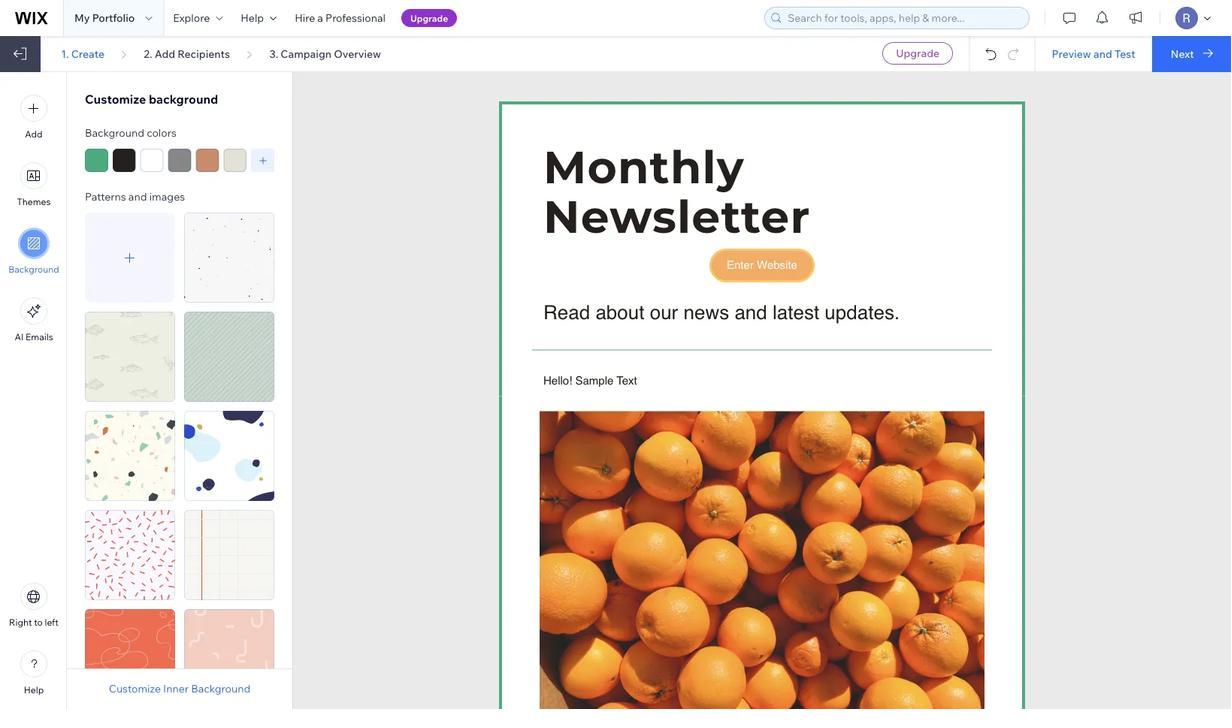 Task type: describe. For each thing, give the bounding box(es) containing it.
enter website
[[727, 259, 798, 272]]

2.
[[144, 47, 152, 60]]

3. campaign overview
[[269, 47, 381, 60]]

1. create link
[[61, 47, 104, 61]]

and for preview
[[1094, 47, 1112, 60]]

latest
[[773, 301, 820, 324]]

hello!
[[544, 374, 572, 387]]

to
[[34, 617, 43, 628]]

customize inner background
[[109, 683, 250, 696]]

hello! sample text
[[544, 374, 637, 387]]

right to left
[[9, 617, 59, 628]]

hire a professional link
[[286, 0, 395, 36]]

sample
[[575, 374, 614, 387]]

website
[[757, 259, 798, 272]]

background for background
[[8, 264, 59, 275]]

my portfolio
[[74, 11, 135, 24]]

read
[[544, 301, 590, 324]]

portfolio
[[92, 11, 135, 24]]

upgrade for the bottommost upgrade button
[[896, 47, 940, 60]]

background for background colors
[[85, 126, 144, 139]]

3.
[[269, 47, 278, 60]]

create
[[71, 47, 104, 60]]

themes button
[[17, 162, 51, 207]]

2. add recipients link
[[144, 47, 230, 61]]

test
[[1115, 47, 1136, 60]]

enter
[[727, 259, 754, 272]]

recipients
[[178, 47, 230, 60]]

background colors
[[85, 126, 177, 139]]

ai
[[15, 332, 24, 343]]

monthly newsletter
[[544, 139, 811, 244]]

1.
[[61, 47, 69, 60]]

0 vertical spatial help
[[241, 11, 264, 24]]

1 vertical spatial upgrade button
[[883, 42, 953, 65]]

a
[[318, 11, 323, 24]]

customize background
[[85, 92, 218, 107]]

updates.
[[825, 301, 900, 324]]

Search for tools, apps, help & more... field
[[783, 8, 1025, 29]]

preview
[[1052, 47, 1091, 60]]

background inside button
[[191, 683, 250, 696]]

customize for customize inner background
[[109, 683, 161, 696]]

professional
[[326, 11, 386, 24]]

text
[[617, 374, 637, 387]]

and for patterns
[[128, 190, 147, 203]]

preview and test
[[1052, 47, 1136, 60]]

add inside button
[[25, 129, 43, 140]]

images
[[149, 190, 185, 203]]



Task type: vqa. For each thing, say whether or not it's contained in the screenshot.
Sample in the left bottom of the page
yes



Task type: locate. For each thing, give the bounding box(es) containing it.
0 vertical spatial background
[[85, 126, 144, 139]]

colors
[[147, 126, 177, 139]]

help down right to left at the bottom left
[[24, 685, 44, 696]]

1 vertical spatial help
[[24, 685, 44, 696]]

1. create
[[61, 47, 104, 60]]

news
[[684, 301, 729, 324]]

next button
[[1152, 36, 1231, 72]]

2 vertical spatial background
[[191, 683, 250, 696]]

0 horizontal spatial add
[[25, 129, 43, 140]]

and right news
[[735, 301, 767, 324]]

add button
[[20, 95, 47, 140]]

about
[[596, 301, 645, 324]]

1 vertical spatial and
[[128, 190, 147, 203]]

0 horizontal spatial upgrade button
[[401, 9, 457, 27]]

upgrade down "search for tools, apps, help & more..." field
[[896, 47, 940, 60]]

1 horizontal spatial upgrade button
[[883, 42, 953, 65]]

add up themes button
[[25, 129, 43, 140]]

help
[[241, 11, 264, 24], [24, 685, 44, 696]]

help left hire
[[241, 11, 264, 24]]

customize
[[85, 92, 146, 107], [109, 683, 161, 696]]

1 horizontal spatial background
[[85, 126, 144, 139]]

customize up background colors
[[85, 92, 146, 107]]

0 horizontal spatial upgrade
[[410, 12, 448, 24]]

right to left button
[[9, 583, 59, 628]]

2 vertical spatial and
[[735, 301, 767, 324]]

0 horizontal spatial help
[[24, 685, 44, 696]]

campaign
[[281, 47, 332, 60]]

0 vertical spatial help button
[[232, 0, 286, 36]]

right
[[9, 617, 32, 628]]

help button down right to left at the bottom left
[[20, 651, 47, 696]]

inner
[[163, 683, 189, 696]]

add
[[155, 47, 175, 60], [25, 129, 43, 140]]

upgrade button
[[401, 9, 457, 27], [883, 42, 953, 65]]

0 horizontal spatial and
[[128, 190, 147, 203]]

customize inside button
[[109, 683, 161, 696]]

next
[[1171, 47, 1194, 60]]

1 vertical spatial help button
[[20, 651, 47, 696]]

1 vertical spatial upgrade
[[896, 47, 940, 60]]

1 vertical spatial background
[[8, 264, 59, 275]]

themes
[[17, 196, 51, 207]]

ai emails
[[15, 332, 53, 343]]

2 horizontal spatial and
[[1094, 47, 1112, 60]]

background button
[[8, 230, 59, 275]]

help button up 3.
[[232, 0, 286, 36]]

0 horizontal spatial help button
[[20, 651, 47, 696]]

1 horizontal spatial help button
[[232, 0, 286, 36]]

our
[[650, 301, 678, 324]]

left
[[45, 617, 59, 628]]

patterns and images
[[85, 190, 185, 203]]

patterns
[[85, 190, 126, 203]]

1 horizontal spatial help
[[241, 11, 264, 24]]

and left images in the left of the page
[[128, 190, 147, 203]]

hire
[[295, 11, 315, 24]]

0 vertical spatial customize
[[85, 92, 146, 107]]

customize left the inner
[[109, 683, 161, 696]]

background right the inner
[[191, 683, 250, 696]]

2. add recipients
[[144, 47, 230, 60]]

upgrade for topmost upgrade button
[[410, 12, 448, 24]]

upgrade right professional
[[410, 12, 448, 24]]

background left colors
[[85, 126, 144, 139]]

background
[[149, 92, 218, 107]]

newsletter
[[544, 189, 811, 244]]

explore
[[173, 11, 210, 24]]

upgrade button down "search for tools, apps, help & more..." field
[[883, 42, 953, 65]]

help button
[[232, 0, 286, 36], [20, 651, 47, 696]]

2 horizontal spatial background
[[191, 683, 250, 696]]

1 horizontal spatial and
[[735, 301, 767, 324]]

enter website link
[[712, 251, 813, 280]]

and
[[1094, 47, 1112, 60], [128, 190, 147, 203], [735, 301, 767, 324]]

0 vertical spatial and
[[1094, 47, 1112, 60]]

background
[[85, 126, 144, 139], [8, 264, 59, 275], [191, 683, 250, 696]]

read about our news and latest updates.
[[544, 301, 900, 324]]

background up "ai emails" button
[[8, 264, 59, 275]]

0 vertical spatial add
[[155, 47, 175, 60]]

0 vertical spatial upgrade button
[[401, 9, 457, 27]]

1 vertical spatial add
[[25, 129, 43, 140]]

emails
[[26, 332, 53, 343]]

1 horizontal spatial add
[[155, 47, 175, 60]]

0 horizontal spatial background
[[8, 264, 59, 275]]

customize for customize background
[[85, 92, 146, 107]]

add right "2."
[[155, 47, 175, 60]]

1 horizontal spatial upgrade
[[896, 47, 940, 60]]

3. campaign overview link
[[269, 47, 381, 61]]

1 vertical spatial customize
[[109, 683, 161, 696]]

upgrade
[[410, 12, 448, 24], [896, 47, 940, 60]]

monthly
[[544, 139, 745, 194]]

ai emails button
[[15, 298, 53, 343]]

overview
[[334, 47, 381, 60]]

upgrade button right professional
[[401, 9, 457, 27]]

and left test at the right of page
[[1094, 47, 1112, 60]]

0 vertical spatial upgrade
[[410, 12, 448, 24]]

my
[[74, 11, 90, 24]]

hire a professional
[[295, 11, 386, 24]]

customize inner background button
[[109, 683, 250, 696]]



